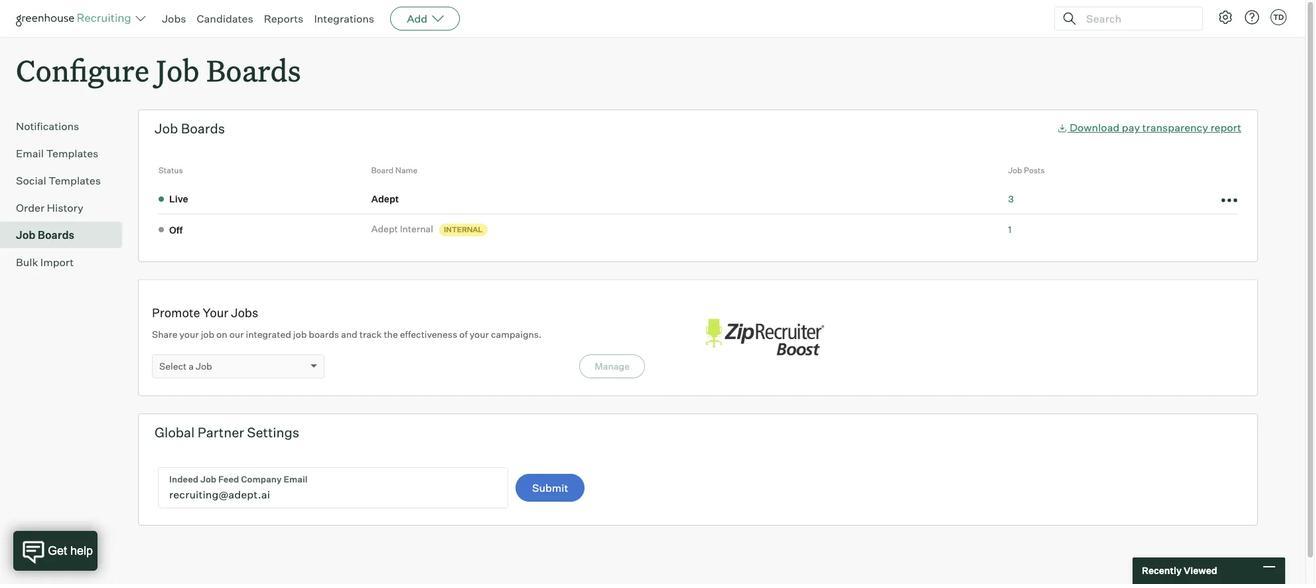 Task type: describe. For each thing, give the bounding box(es) containing it.
name
[[396, 165, 418, 175]]

add
[[407, 12, 428, 25]]

1 your from the left
[[180, 329, 199, 340]]

board
[[371, 165, 394, 175]]

global
[[155, 424, 195, 441]]

1 vertical spatial boards
[[181, 120, 225, 137]]

job up bulk
[[16, 228, 35, 242]]

job posts
[[1009, 165, 1045, 175]]

report
[[1211, 121, 1242, 134]]

0 vertical spatial boards
[[206, 50, 301, 90]]

submit
[[532, 481, 569, 495]]

live
[[169, 193, 188, 205]]

import
[[40, 256, 74, 269]]

1 horizontal spatial internal
[[444, 225, 483, 234]]

recently
[[1143, 565, 1182, 576]]

boards
[[309, 329, 339, 340]]

email templates
[[16, 147, 98, 160]]

job left posts
[[1009, 165, 1023, 175]]

on
[[216, 329, 227, 340]]

job boards link
[[16, 227, 117, 243]]

configure job boards
[[16, 50, 301, 90]]

templates for email templates
[[46, 147, 98, 160]]

off
[[169, 224, 183, 235]]

Indeed Job Feed Company Email text field
[[159, 468, 508, 508]]

1
[[1009, 224, 1012, 235]]

viewed
[[1184, 565, 1218, 576]]

job right a
[[196, 361, 212, 372]]

the
[[384, 329, 398, 340]]

share
[[152, 329, 178, 340]]

status
[[159, 165, 183, 175]]

a
[[189, 361, 194, 372]]

jobs link
[[162, 12, 186, 25]]

Search text field
[[1083, 9, 1191, 28]]

download
[[1070, 121, 1120, 134]]

adept internal link
[[371, 222, 437, 235]]

submit button
[[516, 474, 585, 502]]

templates for social templates
[[49, 174, 101, 187]]

of
[[460, 329, 468, 340]]

order history link
[[16, 200, 117, 216]]

social templates
[[16, 174, 101, 187]]

social
[[16, 174, 46, 187]]

email templates link
[[16, 146, 117, 161]]

bulk
[[16, 256, 38, 269]]

bulk import link
[[16, 254, 117, 270]]

order history
[[16, 201, 83, 215]]

and
[[341, 329, 358, 340]]

effectiveness
[[400, 329, 458, 340]]

job down jobs link
[[156, 50, 200, 90]]

1 link
[[1009, 224, 1012, 235]]

history
[[47, 201, 83, 215]]

1 vertical spatial job boards
[[16, 228, 74, 242]]

candidates link
[[197, 12, 253, 25]]

our
[[229, 329, 244, 340]]

promote
[[152, 305, 200, 320]]

job up status
[[155, 120, 178, 137]]

greenhouse recruiting image
[[16, 11, 135, 27]]

select
[[159, 361, 187, 372]]

promote your jobs
[[152, 305, 258, 320]]

integrated
[[246, 329, 291, 340]]

configure
[[16, 50, 149, 90]]

adept link
[[371, 192, 403, 205]]

select a job
[[159, 361, 212, 372]]

configure image
[[1218, 9, 1234, 25]]

bulk import
[[16, 256, 74, 269]]

notifications
[[16, 120, 79, 133]]



Task type: vqa. For each thing, say whether or not it's contained in the screenshot.
APPLY button
no



Task type: locate. For each thing, give the bounding box(es) containing it.
notifications link
[[16, 118, 117, 134]]

internal
[[400, 223, 433, 234], [444, 225, 483, 234]]

social templates link
[[16, 173, 117, 189]]

templates inside social templates link
[[49, 174, 101, 187]]

0 horizontal spatial job
[[201, 329, 214, 340]]

1 vertical spatial jobs
[[231, 305, 258, 320]]

track
[[360, 329, 382, 340]]

job
[[156, 50, 200, 90], [155, 120, 178, 137], [1009, 165, 1023, 175], [16, 228, 35, 242], [196, 361, 212, 372]]

2 your from the left
[[470, 329, 489, 340]]

add button
[[390, 7, 460, 31]]

internal down adept link
[[400, 223, 433, 234]]

boards up status
[[181, 120, 225, 137]]

templates
[[46, 147, 98, 160], [49, 174, 101, 187]]

0 vertical spatial job boards
[[155, 120, 225, 137]]

zip recruiter image
[[698, 312, 831, 364]]

internal inside adept internal link
[[400, 223, 433, 234]]

adept down 'board'
[[371, 193, 399, 204]]

pay
[[1122, 121, 1141, 134]]

your
[[203, 305, 229, 320]]

settings
[[247, 424, 299, 441]]

templates inside email templates 'link'
[[46, 147, 98, 160]]

0 horizontal spatial job boards
[[16, 228, 74, 242]]

reports
[[264, 12, 304, 25]]

job left boards
[[293, 329, 307, 340]]

0 vertical spatial adept
[[371, 193, 399, 204]]

job
[[201, 329, 214, 340], [293, 329, 307, 340]]

templates up order history link
[[49, 174, 101, 187]]

1 horizontal spatial jobs
[[231, 305, 258, 320]]

download pay transparency report link
[[1057, 121, 1242, 134]]

jobs left candidates link
[[162, 12, 186, 25]]

1 horizontal spatial job boards
[[155, 120, 225, 137]]

0 horizontal spatial jobs
[[162, 12, 186, 25]]

0 horizontal spatial your
[[180, 329, 199, 340]]

2 vertical spatial boards
[[38, 228, 74, 242]]

adept
[[371, 193, 399, 204], [371, 223, 398, 234]]

3 link
[[1009, 193, 1014, 204]]

partner
[[198, 424, 244, 441]]

0 vertical spatial jobs
[[162, 12, 186, 25]]

1 vertical spatial adept
[[371, 223, 398, 234]]

1 adept from the top
[[371, 193, 399, 204]]

recently viewed
[[1143, 565, 1218, 576]]

global partner settings
[[155, 424, 299, 441]]

templates down notifications link
[[46, 147, 98, 160]]

2 job from the left
[[293, 329, 307, 340]]

adept internal
[[371, 223, 433, 234]]

internal right adept internal link
[[444, 225, 483, 234]]

share your job on our integrated job boards and track the effectiveness of your campaigns.
[[152, 329, 542, 340]]

email
[[16, 147, 44, 160]]

integrations link
[[314, 12, 375, 25]]

reports link
[[264, 12, 304, 25]]

adept down adept link
[[371, 223, 398, 234]]

1 horizontal spatial your
[[470, 329, 489, 340]]

job boards up bulk import
[[16, 228, 74, 242]]

1 horizontal spatial job
[[293, 329, 307, 340]]

candidates
[[197, 12, 253, 25]]

order
[[16, 201, 45, 215]]

transparency
[[1143, 121, 1209, 134]]

2 adept from the top
[[371, 223, 398, 234]]

td button
[[1269, 7, 1290, 28]]

your right the share on the left of the page
[[180, 329, 199, 340]]

posts
[[1025, 165, 1045, 175]]

td button
[[1271, 9, 1287, 25]]

0 vertical spatial templates
[[46, 147, 98, 160]]

boards down candidates link
[[206, 50, 301, 90]]

adept for adept internal
[[371, 223, 398, 234]]

download pay transparency report
[[1070, 121, 1242, 134]]

job boards up status
[[155, 120, 225, 137]]

0 horizontal spatial internal
[[400, 223, 433, 234]]

your
[[180, 329, 199, 340], [470, 329, 489, 340]]

1 vertical spatial templates
[[49, 174, 101, 187]]

boards
[[206, 50, 301, 90], [181, 120, 225, 137], [38, 228, 74, 242]]

td
[[1274, 13, 1285, 22]]

jobs up our
[[231, 305, 258, 320]]

3
[[1009, 193, 1014, 204]]

integrations
[[314, 12, 375, 25]]

your right of at left bottom
[[470, 329, 489, 340]]

campaigns.
[[491, 329, 542, 340]]

job boards
[[155, 120, 225, 137], [16, 228, 74, 242]]

job left on
[[201, 329, 214, 340]]

1 job from the left
[[201, 329, 214, 340]]

adept for adept
[[371, 193, 399, 204]]

boards up the 'import'
[[38, 228, 74, 242]]

jobs
[[162, 12, 186, 25], [231, 305, 258, 320]]

board name
[[371, 165, 418, 175]]



